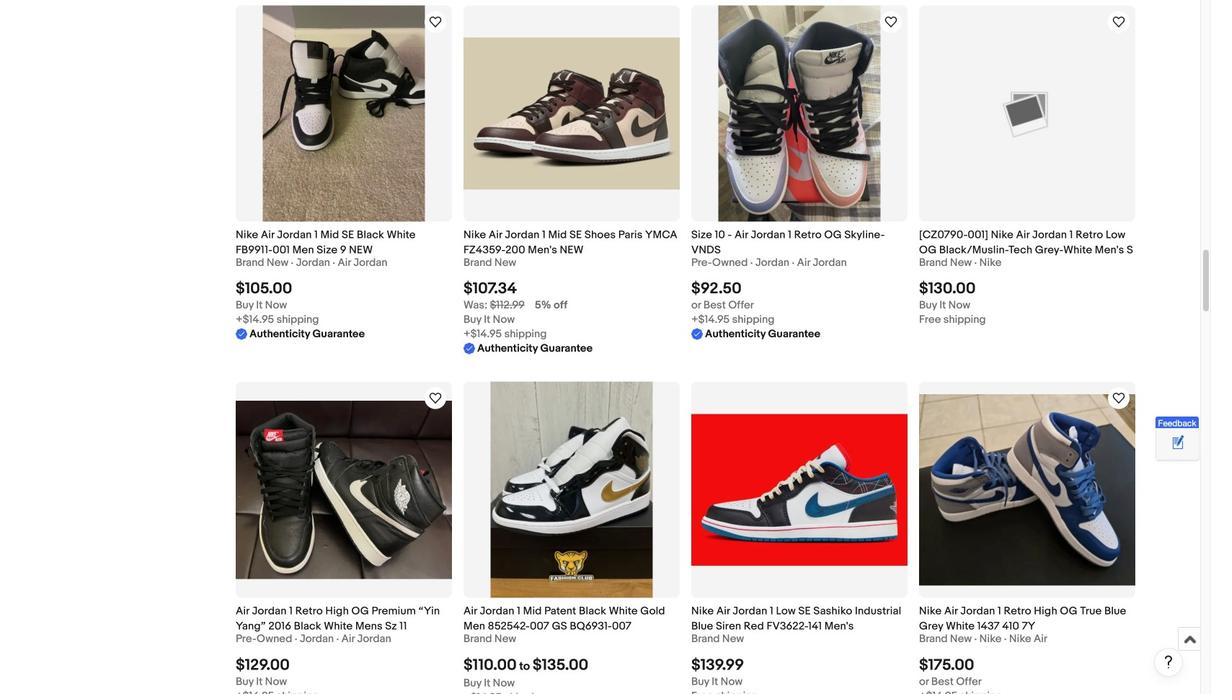 Task type: describe. For each thing, give the bounding box(es) containing it.
nike air jordan 1 mid se black white fb9911-001 men size 9 new image
[[263, 5, 425, 222]]

nike air jordan 1 low se sashiko industrial blue siren red fv3622-141 men's image
[[692, 414, 908, 566]]

air jordan 1 retro high og premium "yin  yang" 2016 black white mens sz 11 image
[[236, 401, 452, 579]]

[cz0790-001] nike air jordan 1 retro low og black/muslin-tech grey-white men's s image
[[999, 85, 1056, 142]]

nike air jordan 1 retro high og true blue grey white 1437 410 7y image
[[919, 394, 1136, 586]]

watch [cz0790-001] nike air jordan 1 retro low og black/muslin-tech grey-white men's s image
[[1110, 13, 1128, 31]]

help, opens dialogs image
[[1162, 655, 1176, 669]]



Task type: vqa. For each thing, say whether or not it's contained in the screenshot.
Find related to Find stores link
no



Task type: locate. For each thing, give the bounding box(es) containing it.
Authenticity Guarantee text field
[[236, 327, 365, 342]]

Authenticity Guarantee text field
[[692, 327, 821, 342], [464, 342, 593, 356]]

watch nike air jordan 1 retro high og true blue grey white 1437 410 7y image
[[1110, 390, 1128, 407]]

watch air jordan 1 retro high og premium "yin  yang" 2016 black white mens sz 11 image
[[427, 390, 444, 407]]

nike air jordan 1 mid se shoes paris ymca fz4359-200 men's new image
[[464, 38, 680, 189]]

1 horizontal spatial authenticity guarantee text field
[[692, 327, 821, 342]]

size 10 - air jordan 1 retro og skyline-vnds image
[[719, 5, 881, 222]]

watch nike air jordan 1 mid se black white fb9911-001 men size 9 new image
[[427, 13, 444, 31]]

air jordan 1 mid patent black white gold men 852542-007 gs bq6931-007 image
[[491, 382, 653, 598]]

None text field
[[464, 299, 525, 312]]

0 horizontal spatial authenticity guarantee text field
[[464, 342, 593, 356]]

heading
[[236, 229, 416, 257], [464, 229, 678, 257], [692, 229, 885, 257], [919, 229, 1134, 257], [236, 605, 440, 633], [464, 605, 665, 633], [692, 605, 902, 633], [919, 605, 1127, 633]]

watch size 10 - air jordan 1 retro og skyline-vnds image
[[883, 13, 900, 31]]



